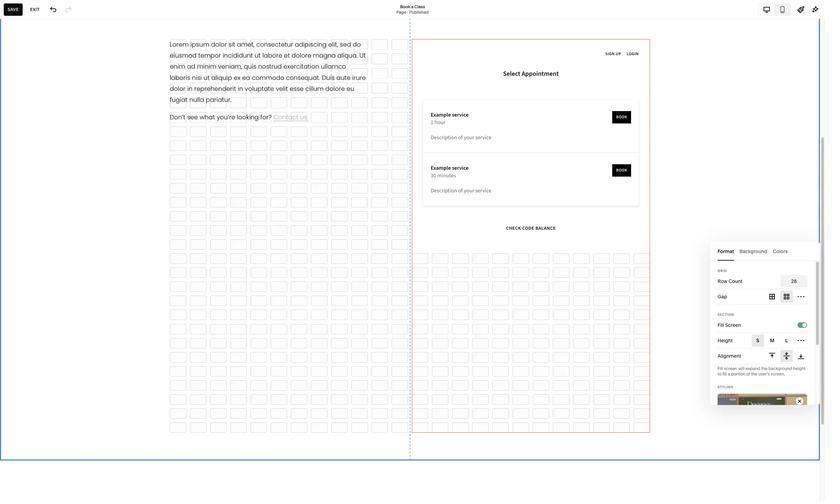Task type: locate. For each thing, give the bounding box(es) containing it.
grid
[[718, 269, 727, 273]]

fill down section
[[718, 322, 724, 329]]

of
[[747, 372, 751, 377]]

0 vertical spatial tab list
[[759, 4, 791, 15]]

to
[[718, 372, 722, 377]]

fill screen
[[718, 322, 742, 329]]

screen.
[[771, 372, 786, 377]]

1 horizontal spatial a
[[728, 372, 731, 377]]

class
[[415, 4, 425, 9]]

a right book at the left top of page
[[411, 4, 414, 9]]

0 vertical spatial a
[[411, 4, 414, 9]]

book
[[400, 4, 410, 9]]

1 vertical spatial fill
[[718, 366, 723, 372]]

fill
[[718, 322, 724, 329], [718, 366, 723, 372]]

Row Count number field
[[781, 275, 808, 288]]

colors button
[[773, 242, 788, 261]]

fill up the to
[[718, 366, 723, 372]]

save
[[8, 7, 19, 12]]

0 vertical spatial option group
[[765, 289, 808, 305]]

count
[[729, 279, 743, 285]]

tab list
[[759, 4, 791, 15], [718, 242, 813, 261]]

the down expand
[[752, 372, 758, 377]]

colors
[[773, 248, 788, 255]]

0 vertical spatial the
[[762, 366, 768, 372]]

1 vertical spatial option group
[[752, 335, 808, 347]]

1 fill from the top
[[718, 322, 724, 329]]

gap
[[718, 294, 728, 300]]

fill inside fill screen will expand the background height to fill a portion of the user's screen.
[[718, 366, 723, 372]]

will
[[739, 366, 745, 372]]

section
[[718, 313, 735, 317]]

user's
[[759, 372, 770, 377]]

0 vertical spatial fill
[[718, 322, 724, 329]]

a
[[411, 4, 414, 9], [728, 372, 731, 377]]

the
[[762, 366, 768, 372], [752, 372, 758, 377]]

option group for row count
[[765, 289, 808, 305]]

portion
[[732, 372, 746, 377]]

l
[[786, 338, 788, 344]]

published
[[409, 9, 429, 15]]

the up the user's
[[762, 366, 768, 372]]

1 vertical spatial a
[[728, 372, 731, 377]]

2 vertical spatial option group
[[766, 350, 808, 363]]

book a class page · published
[[397, 4, 429, 15]]

background
[[740, 248, 768, 255]]

page
[[397, 9, 407, 15]]

fill
[[723, 372, 727, 377]]

option group
[[765, 289, 808, 305], [752, 335, 808, 347], [766, 350, 808, 363]]

background button
[[740, 242, 768, 261]]

None checkbox
[[803, 323, 807, 328]]

1 vertical spatial the
[[752, 372, 758, 377]]

fill for fill screen will expand the background height to fill a portion of the user's screen.
[[718, 366, 723, 372]]

styling
[[718, 386, 734, 389]]

a inside book a class page · published
[[411, 4, 414, 9]]

0 horizontal spatial a
[[411, 4, 414, 9]]

2 fill from the top
[[718, 366, 723, 372]]

1 vertical spatial tab list
[[718, 242, 813, 261]]

a right fill
[[728, 372, 731, 377]]

row
[[718, 279, 728, 285]]



Task type: vqa. For each thing, say whether or not it's contained in the screenshot.
"portion"
yes



Task type: describe. For each thing, give the bounding box(es) containing it.
·
[[408, 9, 409, 15]]

home button
[[0, 8, 34, 23]]

option group containing s
[[752, 335, 808, 347]]

row count
[[718, 279, 743, 285]]

background
[[769, 366, 793, 372]]

fill for fill screen
[[718, 322, 724, 329]]

home
[[13, 12, 26, 18]]

screen
[[726, 322, 742, 329]]

format button
[[718, 242, 734, 261]]

s
[[757, 338, 760, 344]]

0 horizontal spatial the
[[752, 372, 758, 377]]

option group for height
[[766, 350, 808, 363]]

expand
[[746, 366, 761, 372]]

height
[[718, 338, 733, 344]]

1 horizontal spatial the
[[762, 366, 768, 372]]

format
[[718, 248, 734, 255]]

set row and column gap into zero image
[[765, 289, 780, 305]]

tab list containing format
[[718, 242, 813, 261]]

section divider promotional video image
[[718, 394, 808, 430]]

fill screen will expand the background height to fill a portion of the user's screen.
[[718, 366, 806, 377]]

screen
[[724, 366, 738, 372]]

a inside fill screen will expand the background height to fill a portion of the user's screen.
[[728, 372, 731, 377]]

exit button
[[26, 3, 43, 16]]

alignment
[[718, 353, 742, 360]]

height
[[794, 366, 806, 372]]

save button
[[4, 3, 23, 16]]

m
[[770, 338, 775, 344]]

exit
[[30, 7, 40, 12]]



